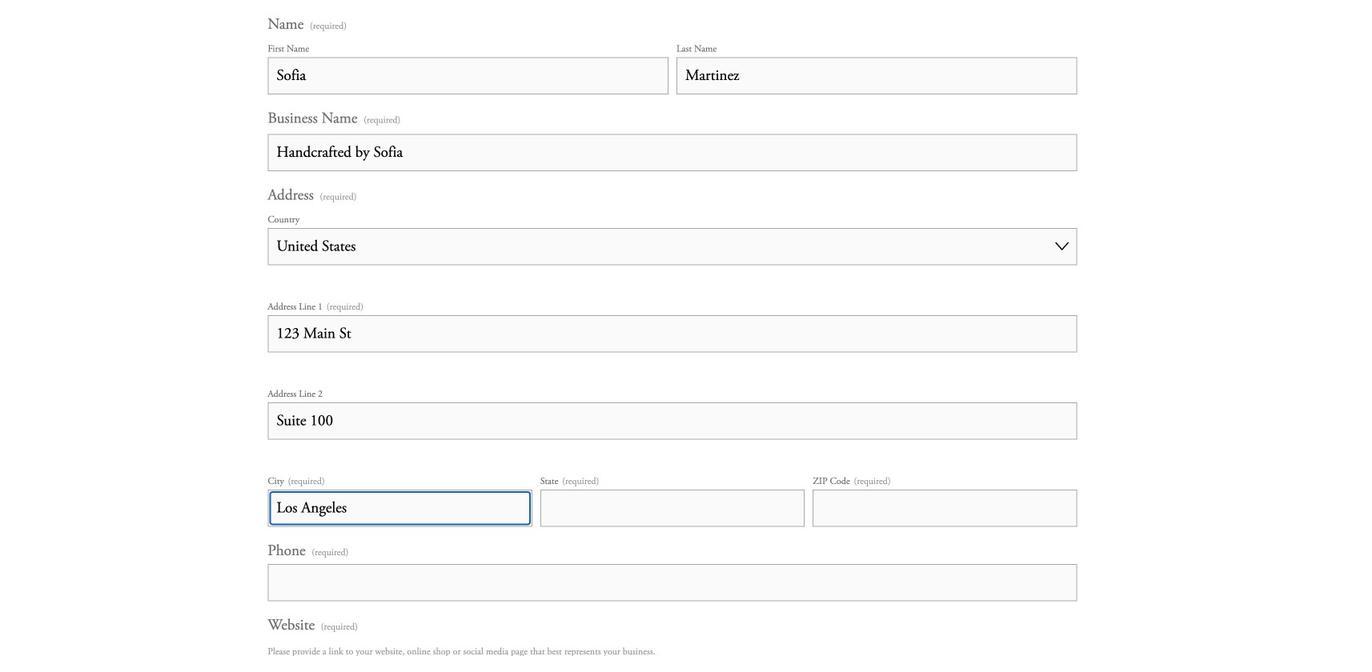 Task type: describe. For each thing, give the bounding box(es) containing it.
City text field
[[268, 490, 532, 527]]

State text field
[[540, 490, 805, 527]]

ZIP Code text field
[[813, 490, 1077, 527]]



Task type: locate. For each thing, give the bounding box(es) containing it.
Address Line 2 text field
[[268, 403, 1077, 440]]

None text field
[[677, 57, 1077, 94]]

None text field
[[268, 57, 669, 94], [268, 134, 1077, 171], [268, 564, 1077, 602], [268, 57, 669, 94], [268, 134, 1077, 171], [268, 564, 1077, 602]]

Address Line 1 text field
[[268, 315, 1077, 353]]



